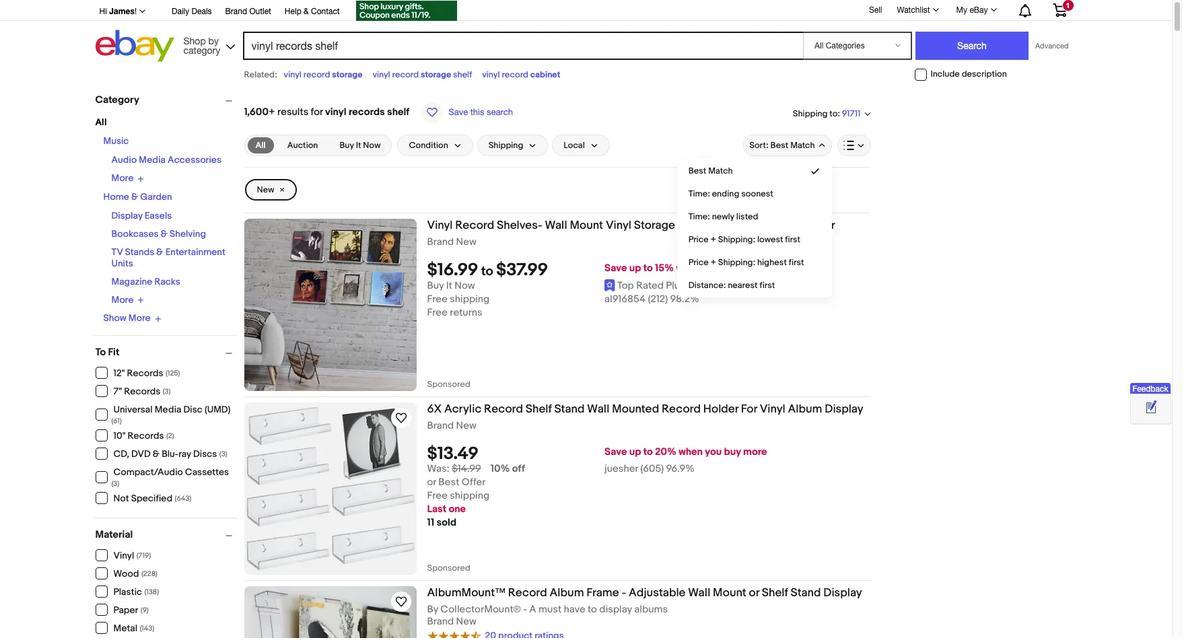 Task type: locate. For each thing, give the bounding box(es) containing it.
vinyl record shelves- wall mount vinyl storage - shelf for vinyl record holder heading
[[427, 219, 836, 232]]

1 horizontal spatial it
[[446, 280, 452, 292]]

brand down albummount™
[[427, 616, 454, 628]]

all up music link
[[95, 117, 107, 128]]

+
[[269, 106, 275, 119], [711, 234, 716, 245], [711, 257, 716, 268]]

0 horizontal spatial match
[[709, 166, 733, 176]]

media inside universal media disc (umd) (61)
[[155, 404, 181, 415]]

shipping button
[[477, 135, 548, 156]]

off
[[512, 463, 525, 476]]

storage for vinyl record storage
[[332, 69, 363, 80]]

cabinet
[[531, 69, 561, 80]]

best
[[771, 140, 789, 151], [689, 166, 707, 176], [439, 476, 460, 489]]

you for 15%
[[703, 262, 719, 275]]

stand inside '6x acrylic record shelf stand wall mounted record holder for vinyl album display brand new'
[[554, 403, 585, 416]]

0 horizontal spatial now
[[363, 140, 381, 151]]

save inside button
[[449, 107, 468, 117]]

free up last
[[427, 490, 448, 503]]

91711
[[842, 109, 861, 119]]

more right show
[[128, 313, 151, 324]]

20%
[[655, 446, 677, 459]]

1 vertical spatial free
[[427, 307, 448, 319]]

vinyl up wood
[[113, 550, 134, 562]]

buy up free shipping
[[427, 280, 444, 292]]

you inside the save up to 15% when you buy more buy it now
[[703, 262, 719, 275]]

0 vertical spatial holder
[[800, 219, 836, 232]]

1 storage from the left
[[332, 69, 363, 80]]

stand inside albummount™ record album frame - adjustable wall mount or shelf stand display by collectormount® - a must have to display albums brand new
[[791, 587, 821, 600]]

buy inside the save up to 15% when you buy more buy it now
[[722, 262, 739, 275]]

2 shipping from the top
[[450, 490, 490, 503]]

0 horizontal spatial shelf
[[387, 106, 410, 119]]

+ for price + shipping: highest first
[[711, 257, 716, 268]]

2 record from the left
[[392, 69, 419, 80]]

1 shipping from the top
[[450, 293, 490, 306]]

local
[[564, 140, 585, 151]]

1 vertical spatial more button
[[111, 294, 144, 306]]

shop
[[184, 35, 206, 46]]

records down 12" records (125)
[[124, 386, 160, 397]]

more up show more
[[111, 294, 134, 306]]

records up 7" records (3)
[[127, 368, 163, 379]]

(3) right discs
[[219, 450, 227, 459]]

0 horizontal spatial wall
[[545, 219, 567, 232]]

- inside vinyl record shelves- wall mount vinyl storage - shelf for vinyl record holder brand new
[[678, 219, 682, 232]]

disc
[[184, 404, 203, 415]]

2 vertical spatial free
[[427, 490, 448, 503]]

0 vertical spatial (3)
[[163, 387, 171, 396]]

0 vertical spatial or
[[427, 476, 436, 489]]

1 vertical spatial or
[[749, 587, 760, 600]]

shipping: up "price + shipping: highest first"
[[718, 234, 756, 245]]

2 horizontal spatial -
[[678, 219, 682, 232]]

new up '$16.99'
[[456, 236, 477, 248]]

0 horizontal spatial stand
[[554, 403, 585, 416]]

new inside '6x acrylic record shelf stand wall mounted record holder for vinyl album display brand new'
[[456, 420, 477, 432]]

to inside albummount™ record album frame - adjustable wall mount or shelf stand display by collectormount® - a must have to display albums brand new
[[588, 603, 597, 616]]

category
[[184, 45, 220, 56]]

more inside the save up to 15% when you buy more buy it now
[[741, 262, 765, 275]]

record down search for anything text field
[[502, 69, 529, 80]]

+ down newly
[[711, 234, 716, 245]]

1 price from the top
[[689, 234, 709, 245]]

7" records (3)
[[113, 386, 171, 397]]

now inside the save up to 15% when you buy more buy it now
[[455, 280, 475, 292]]

shipping for shipping to : 91711
[[793, 108, 828, 119]]

2 time: from the top
[[689, 211, 710, 222]]

1 vertical spatial holder
[[704, 403, 739, 416]]

& left blu- at the left bottom
[[153, 449, 160, 460]]

2 horizontal spatial best
[[771, 140, 789, 151]]

or
[[427, 476, 436, 489], [749, 587, 760, 600]]

(643)
[[175, 494, 192, 503]]

1 vertical spatial buy
[[427, 280, 444, 292]]

watch 6x acrylic record shelf stand wall mounted record holder for vinyl album display image
[[393, 410, 409, 426]]

vinyl right for
[[760, 403, 786, 416]]

0 vertical spatial -
[[678, 219, 682, 232]]

first down highest
[[760, 280, 775, 291]]

1 horizontal spatial for
[[714, 219, 728, 232]]

0 vertical spatial save
[[449, 107, 468, 117]]

shipping down search
[[489, 140, 523, 151]]

1 horizontal spatial album
[[788, 403, 823, 416]]

96.9%
[[666, 463, 695, 476]]

1 vertical spatial up
[[629, 446, 641, 459]]

0 vertical spatial album
[[788, 403, 823, 416]]

price for price + shipping: lowest first
[[689, 234, 709, 245]]

- left a
[[523, 603, 527, 616]]

time:
[[689, 189, 710, 199], [689, 211, 710, 222]]

0 vertical spatial match
[[791, 140, 815, 151]]

shelf inside albummount™ record album frame - adjustable wall mount or shelf stand display by collectormount® - a must have to display albums brand new
[[762, 587, 788, 600]]

wall right adjustable
[[688, 587, 711, 600]]

save for save up to 20% when you buy more
[[605, 446, 627, 459]]

when up plus
[[676, 262, 700, 275]]

media for audio
[[139, 154, 166, 166]]

best inside juesher (605) 96.9% or best offer free shipping last one 11 sold
[[439, 476, 460, 489]]

0 horizontal spatial it
[[356, 140, 361, 151]]

:
[[838, 108, 840, 119]]

98.2%
[[670, 293, 700, 306]]

(3) up not
[[111, 479, 119, 488]]

(3) inside the compact/audio cassettes (3)
[[111, 479, 119, 488]]

1 vertical spatial when
[[679, 446, 703, 459]]

None submit
[[916, 32, 1029, 60]]

more button up show more
[[111, 294, 144, 306]]

brand inside albummount™ record album frame - adjustable wall mount or shelf stand display by collectormount® - a must have to display albums brand new
[[427, 616, 454, 628]]

1 horizontal spatial stand
[[791, 587, 821, 600]]

fit
[[108, 346, 119, 359]]

0 vertical spatial wall
[[545, 219, 567, 232]]

0 vertical spatial free
[[427, 293, 448, 306]]

storage
[[634, 219, 675, 232]]

$14.99
[[452, 463, 481, 476]]

shipping:
[[718, 234, 756, 245], [718, 257, 756, 268]]

universal media disc (umd) (61)
[[111, 404, 231, 425]]

entertainment
[[165, 246, 225, 258]]

1 vertical spatial now
[[455, 280, 475, 292]]

a
[[530, 603, 536, 616]]

shipping left : in the right top of the page
[[793, 108, 828, 119]]

1 horizontal spatial -
[[622, 587, 626, 600]]

(3) for compact/audio cassettes
[[111, 479, 119, 488]]

free inside juesher (605) 96.9% or best offer free shipping last one 11 sold
[[427, 490, 448, 503]]

vinyl left storage
[[606, 219, 632, 232]]

ending
[[712, 189, 740, 199]]

& inside account navigation
[[304, 7, 309, 16]]

when inside the save up to 15% when you buy more buy it now
[[676, 262, 700, 275]]

up up juesher on the right bottom of page
[[629, 446, 641, 459]]

get the coupon image
[[356, 1, 457, 21]]

1 vertical spatial album
[[550, 587, 584, 600]]

buy it now
[[340, 140, 381, 151]]

magazine racks link
[[111, 276, 180, 287]]

0 vertical spatial shelf
[[453, 69, 472, 80]]

record down get the coupon image
[[392, 69, 419, 80]]

more down for
[[743, 446, 767, 459]]

compact/audio cassettes (3)
[[111, 466, 229, 488]]

2 storage from the left
[[421, 69, 451, 80]]

holder
[[800, 219, 836, 232], [704, 403, 739, 416]]

1 vertical spatial save
[[605, 262, 627, 275]]

price inside "price + shipping: lowest first" link
[[689, 234, 709, 245]]

ebay
[[970, 5, 988, 15]]

vinyl right the related:
[[284, 69, 302, 80]]

up inside the save up to 15% when you buy more buy it now
[[629, 262, 641, 275]]

1 horizontal spatial mount
[[713, 587, 747, 600]]

brand left outlet
[[225, 7, 247, 16]]

2 vertical spatial records
[[128, 430, 164, 442]]

1 vertical spatial first
[[789, 257, 804, 268]]

2 vertical spatial save
[[605, 446, 627, 459]]

free down free shipping
[[427, 307, 448, 319]]

0 horizontal spatial album
[[550, 587, 584, 600]]

time: ending soonest link
[[678, 183, 831, 205]]

more down audio
[[111, 173, 134, 184]]

vinyl up search
[[482, 69, 500, 80]]

2 vertical spatial first
[[760, 280, 775, 291]]

1
[[1066, 1, 1070, 9]]

11
[[427, 517, 435, 529]]

0 horizontal spatial storage
[[332, 69, 363, 80]]

1 vertical spatial buy
[[724, 446, 741, 459]]

universal
[[113, 404, 153, 415]]

storage up the "records"
[[332, 69, 363, 80]]

more up nearest
[[741, 262, 765, 275]]

wall inside vinyl record shelves- wall mount vinyl storage - shelf for vinyl record holder brand new
[[545, 219, 567, 232]]

0 horizontal spatial holder
[[704, 403, 739, 416]]

brand outlet
[[225, 7, 271, 16]]

shop by category banner
[[92, 0, 1077, 65]]

1 more button from the top
[[111, 172, 144, 184]]

12" records (125)
[[113, 368, 180, 379]]

help & contact link
[[285, 5, 340, 20]]

returns
[[450, 307, 483, 319]]

records for 7" records
[[124, 386, 160, 397]]

0 horizontal spatial buy
[[340, 140, 354, 151]]

shipping inside shipping to : 91711
[[793, 108, 828, 119]]

0 vertical spatial shipping
[[450, 293, 490, 306]]

record inside albummount™ record album frame - adjustable wall mount or shelf stand display by collectormount® - a must have to display albums brand new
[[508, 587, 547, 600]]

more
[[111, 173, 134, 184], [111, 294, 134, 306], [128, 313, 151, 324]]

all down 1,600
[[256, 140, 266, 151]]

0 vertical spatial price
[[689, 234, 709, 245]]

buy right 20%
[[724, 446, 741, 459]]

new down acrylic
[[456, 420, 477, 432]]

2 vertical spatial best
[[439, 476, 460, 489]]

time: down best match
[[689, 189, 710, 199]]

storage up save this search button
[[421, 69, 451, 80]]

shipping down offer
[[450, 490, 490, 503]]

0 vertical spatial up
[[629, 262, 641, 275]]

now
[[363, 140, 381, 151], [455, 280, 475, 292]]

for inside vinyl record shelves- wall mount vinyl storage - shelf for vinyl record holder brand new
[[714, 219, 728, 232]]

you up the distance: at the right
[[703, 262, 719, 275]]

tv
[[111, 246, 123, 258]]

0 horizontal spatial (3)
[[111, 479, 119, 488]]

record
[[455, 219, 494, 232], [758, 219, 797, 232], [484, 403, 523, 416], [662, 403, 701, 416], [508, 587, 547, 600]]

record up save up to 20% when you buy more
[[662, 403, 701, 416]]

1 vertical spatial wall
[[587, 403, 610, 416]]

1 horizontal spatial shipping
[[793, 108, 828, 119]]

3 free from the top
[[427, 490, 448, 503]]

1 horizontal spatial shelf
[[685, 219, 711, 232]]

1 horizontal spatial best
[[689, 166, 707, 176]]

0 vertical spatial buy
[[340, 140, 354, 151]]

2 horizontal spatial shelf
[[762, 587, 788, 600]]

0 vertical spatial shipping
[[793, 108, 828, 119]]

price down time: newly listed on the top
[[689, 234, 709, 245]]

2 free from the top
[[427, 307, 448, 319]]

1 horizontal spatial record
[[392, 69, 419, 80]]

shelf up save this search button
[[453, 69, 472, 80]]

media right audio
[[139, 154, 166, 166]]

shipping: for highest
[[718, 257, 756, 268]]

match inside dropdown button
[[791, 140, 815, 151]]

buy down the "records"
[[340, 140, 354, 151]]

album up have
[[550, 587, 584, 600]]

adjustable
[[629, 587, 686, 600]]

to fit
[[95, 346, 119, 359]]

show more
[[103, 313, 151, 324]]

1 horizontal spatial (3)
[[163, 387, 171, 396]]

to left 15%
[[644, 262, 653, 275]]

juesher (605) 96.9% or best offer free shipping last one 11 sold
[[427, 463, 695, 529]]

buy for save up to 20% when you buy more
[[724, 446, 741, 459]]

first right lowest
[[785, 234, 801, 245]]

when up 96.9%
[[679, 446, 703, 459]]

newly
[[712, 211, 735, 222]]

up up top
[[629, 262, 641, 275]]

main content
[[244, 88, 871, 638]]

0 vertical spatial shipping:
[[718, 234, 756, 245]]

0 horizontal spatial or
[[427, 476, 436, 489]]

now down the "records"
[[363, 140, 381, 151]]

match up ending
[[709, 166, 733, 176]]

brand down 6x on the left of the page
[[427, 420, 454, 432]]

1 vertical spatial -
[[622, 587, 626, 600]]

- right storage
[[678, 219, 682, 232]]

0 vertical spatial for
[[311, 106, 323, 119]]

stands
[[125, 246, 154, 258]]

when for 15%
[[676, 262, 700, 275]]

price up the distance: at the right
[[689, 257, 709, 268]]

vinyl inside '6x acrylic record shelf stand wall mounted record holder for vinyl album display brand new'
[[760, 403, 786, 416]]

new link
[[245, 179, 297, 201]]

shipping: for lowest
[[718, 234, 756, 245]]

buy up distance: nearest first
[[722, 262, 739, 275]]

sort: best match
[[750, 140, 815, 151]]

1 vertical spatial shipping
[[450, 490, 490, 503]]

& down easels
[[161, 228, 168, 239]]

record for vinyl record cabinet
[[502, 69, 529, 80]]

last
[[427, 503, 447, 516]]

wall inside albummount™ record album frame - adjustable wall mount or shelf stand display by collectormount® - a must have to display albums brand new
[[688, 587, 711, 600]]

to left 91711
[[830, 108, 838, 119]]

1 record from the left
[[304, 69, 330, 80]]

it down the "records"
[[356, 140, 361, 151]]

record right acrylic
[[484, 403, 523, 416]]

best up time: ending soonest
[[689, 166, 707, 176]]

(3) down (125)
[[163, 387, 171, 396]]

match down shipping to : 91711
[[791, 140, 815, 151]]

vinyl record storage
[[284, 69, 363, 80]]

1 vertical spatial for
[[714, 219, 728, 232]]

1 horizontal spatial buy
[[427, 280, 444, 292]]

cassettes
[[185, 466, 229, 478]]

buy for save up to 15% when you buy more buy it now
[[722, 262, 739, 275]]

first for price + shipping: highest first
[[789, 257, 804, 268]]

album right for
[[788, 403, 823, 416]]

2 vertical spatial (3)
[[111, 479, 119, 488]]

buy inside the save up to 15% when you buy more buy it now
[[427, 280, 444, 292]]

wall right shelves-
[[545, 219, 567, 232]]

new down albummount™
[[456, 616, 477, 628]]

1 up from the top
[[629, 262, 641, 275]]

1 vertical spatial (3)
[[219, 450, 227, 459]]

shipping for shipping
[[489, 140, 523, 151]]

0 vertical spatial best
[[771, 140, 789, 151]]

you
[[703, 262, 719, 275], [705, 446, 722, 459]]

record up "1,600 + results for vinyl records shelf"
[[304, 69, 330, 80]]

2 vertical spatial shelf
[[762, 587, 788, 600]]

display inside display easels bookcases & shelving tv stands & entertainment units magazine racks
[[111, 210, 143, 221]]

collectormount®
[[441, 603, 521, 616]]

to right '$16.99'
[[481, 264, 493, 280]]

price + shipping: lowest first
[[689, 234, 801, 245]]

save up to 20% when you buy more
[[605, 446, 767, 459]]

1 horizontal spatial match
[[791, 140, 815, 151]]

2 up from the top
[[629, 446, 641, 459]]

category button
[[95, 94, 238, 106]]

free inside "al916854 (212) 98.2% free returns"
[[427, 307, 448, 319]]

2 price from the top
[[689, 257, 709, 268]]

1 vertical spatial more
[[743, 446, 767, 459]]

1 vertical spatial time:
[[689, 211, 710, 222]]

buy inside buy it now link
[[340, 140, 354, 151]]

records up dvd
[[128, 430, 164, 442]]

shelves-
[[497, 219, 543, 232]]

+ up the distance: at the right
[[711, 257, 716, 268]]

paper (9)
[[113, 605, 149, 616]]

0 horizontal spatial -
[[523, 603, 527, 616]]

(143)
[[140, 624, 154, 633]]

0 vertical spatial you
[[703, 262, 719, 275]]

match
[[791, 140, 815, 151], [709, 166, 733, 176]]

price inside price + shipping: highest first link
[[689, 257, 709, 268]]

specified
[[131, 493, 173, 504]]

2 more button from the top
[[111, 294, 144, 306]]

for up price + shipping: lowest first
[[714, 219, 728, 232]]

best inside dropdown button
[[771, 140, 789, 151]]

1 vertical spatial more
[[111, 294, 134, 306]]

0 vertical spatial shelf
[[685, 219, 711, 232]]

0 horizontal spatial shelf
[[526, 403, 552, 416]]

record for vinyl record storage
[[304, 69, 330, 80]]

nearest
[[728, 280, 758, 291]]

save up top rated plus image
[[605, 262, 627, 275]]

more button down audio
[[111, 172, 144, 184]]

up
[[629, 262, 641, 275], [629, 446, 641, 459]]

1 horizontal spatial storage
[[421, 69, 451, 80]]

wall left the mounted
[[587, 403, 610, 416]]

1 horizontal spatial all
[[256, 140, 266, 151]]

or inside albummount™ record album frame - adjustable wall mount or shelf stand display by collectormount® - a must have to display albums brand new
[[749, 587, 760, 600]]

vinyl up the "records"
[[373, 69, 390, 80]]

display
[[600, 603, 632, 616]]

1 vertical spatial match
[[709, 166, 733, 176]]

to up (605)
[[644, 446, 653, 459]]

&
[[304, 7, 309, 16], [131, 191, 138, 202], [161, 228, 168, 239], [156, 246, 163, 258], [153, 449, 160, 460]]

0 vertical spatial buy
[[722, 262, 739, 275]]

0 vertical spatial all
[[95, 117, 107, 128]]

for right results
[[311, 106, 323, 119]]

& right home
[[131, 191, 138, 202]]

2 shipping: from the top
[[718, 257, 756, 268]]

0 vertical spatial records
[[127, 368, 163, 379]]

shipping: up distance: nearest first
[[718, 257, 756, 268]]

you for 20%
[[705, 446, 722, 459]]

1 time: from the top
[[689, 189, 710, 199]]

acrylic
[[444, 403, 482, 416]]

2 vertical spatial display
[[824, 587, 862, 600]]

0 vertical spatial when
[[676, 262, 700, 275]]

search
[[487, 107, 513, 117]]

soonest
[[742, 189, 774, 199]]

home & garden
[[103, 191, 172, 202]]

save up juesher on the right bottom of page
[[605, 446, 627, 459]]

all link
[[247, 137, 274, 154]]

1 shipping: from the top
[[718, 234, 756, 245]]

0 horizontal spatial for
[[311, 106, 323, 119]]

time: newly listed
[[689, 211, 759, 222]]

shelf right the "records"
[[387, 106, 410, 119]]

(3) inside 7" records (3)
[[163, 387, 171, 396]]

1 horizontal spatial now
[[455, 280, 475, 292]]

1 vertical spatial display
[[825, 403, 864, 416]]

highest
[[758, 257, 787, 268]]

free down '$16.99'
[[427, 293, 448, 306]]

2 horizontal spatial (3)
[[219, 450, 227, 459]]

record up a
[[508, 587, 547, 600]]

1 vertical spatial stand
[[791, 587, 821, 600]]

0 vertical spatial display
[[111, 210, 143, 221]]

0 vertical spatial media
[[139, 154, 166, 166]]

first right highest
[[789, 257, 804, 268]]

0 vertical spatial stand
[[554, 403, 585, 416]]

shipping up returns
[[450, 293, 490, 306]]

-
[[678, 219, 682, 232], [622, 587, 626, 600], [523, 603, 527, 616]]

10" records (2)
[[113, 430, 174, 442]]

brand up '$16.99'
[[427, 236, 454, 248]]

it
[[356, 140, 361, 151], [446, 280, 452, 292]]

(125)
[[166, 369, 180, 378]]

plastic (138)
[[113, 587, 159, 598]]

best down was: $14.99
[[439, 476, 460, 489]]

3 record from the left
[[502, 69, 529, 80]]

or inside juesher (605) 96.9% or best offer free shipping last one 11 sold
[[427, 476, 436, 489]]

shipping inside dropdown button
[[489, 140, 523, 151]]

2 vertical spatial wall
[[688, 587, 711, 600]]

0 vertical spatial mount
[[570, 219, 603, 232]]

save inside the save up to 15% when you buy more buy it now
[[605, 262, 627, 275]]

to right have
[[588, 603, 597, 616]]

include description
[[931, 69, 1007, 80]]

now up free shipping
[[455, 280, 475, 292]]

+ left results
[[269, 106, 275, 119]]

1 vertical spatial you
[[705, 446, 722, 459]]

listing options selector. list view selected. image
[[843, 140, 865, 151]]

media left 'disc'
[[155, 404, 181, 415]]

you right 20%
[[705, 446, 722, 459]]

vinyl for vinyl record storage shelf
[[373, 69, 390, 80]]



Task type: describe. For each thing, give the bounding box(es) containing it.
display inside '6x acrylic record shelf stand wall mounted record holder for vinyl album display brand new'
[[825, 403, 864, 416]]

$16.99 to $37.99
[[427, 260, 548, 281]]

main content containing $16.99
[[244, 88, 871, 638]]

more for save up to 15% when you buy more buy it now
[[741, 262, 765, 275]]

1 horizontal spatial shelf
[[453, 69, 472, 80]]

up for 15%
[[629, 262, 641, 275]]

12"
[[113, 368, 125, 379]]

was:
[[427, 463, 450, 476]]

0 vertical spatial now
[[363, 140, 381, 151]]

1,600
[[244, 106, 269, 119]]

more for first more button from the top
[[111, 173, 134, 184]]

vinyl for vinyl record storage
[[284, 69, 302, 80]]

vinyl left the "records"
[[325, 106, 347, 119]]

save for save this search
[[449, 107, 468, 117]]

home
[[103, 191, 129, 202]]

2 vertical spatial more
[[128, 313, 151, 324]]

6x acrylic record shelf stand wall mounted record holder for vinyl album display image
[[244, 403, 417, 575]]

albummount™ record album frame - adjustable wall mount or shelf stand display heading
[[427, 587, 862, 600]]

listed
[[737, 211, 759, 222]]

distance:
[[689, 280, 726, 291]]

paper
[[113, 605, 138, 616]]

results
[[277, 106, 309, 119]]

wall inside '6x acrylic record shelf stand wall mounted record holder for vinyl album display brand new'
[[587, 403, 610, 416]]

juesher
[[605, 463, 638, 476]]

it inside the save up to 15% when you buy more buy it now
[[446, 280, 452, 292]]

+ for 1,600 + results for vinyl records shelf
[[269, 106, 275, 119]]

albummount™ record album frame - adjustable wall mount or shelf stand display link
[[427, 587, 871, 604]]

sold
[[437, 517, 457, 529]]

6x
[[427, 403, 442, 416]]

price for price + shipping: highest first
[[689, 257, 709, 268]]

vinyl record shelves- wall mount vinyl storage - shelf for vinyl record holder image
[[244, 219, 417, 391]]

wood
[[113, 568, 139, 580]]

new inside albummount™ record album frame - adjustable wall mount or shelf stand display by collectormount® - a must have to display albums brand new
[[456, 616, 477, 628]]

home & garden link
[[103, 191, 172, 202]]

include
[[931, 69, 960, 80]]

mount inside vinyl record shelves- wall mount vinyl storage - shelf for vinyl record holder brand new
[[570, 219, 603, 232]]

vinyl up price + shipping: lowest first
[[730, 219, 756, 232]]

metal
[[113, 623, 137, 634]]

(138)
[[144, 588, 159, 597]]

to inside shipping to : 91711
[[830, 108, 838, 119]]

racks
[[154, 276, 180, 287]]

up for 20%
[[629, 446, 641, 459]]

top rated plus
[[617, 280, 685, 292]]

sort:
[[750, 140, 769, 151]]

buy it now link
[[332, 137, 389, 154]]

10"
[[113, 430, 126, 442]]

1,600 + results for vinyl records shelf
[[244, 106, 410, 119]]

vinyl for vinyl record cabinet
[[482, 69, 500, 80]]

record up lowest
[[758, 219, 797, 232]]

hi james !
[[99, 6, 137, 16]]

must
[[539, 603, 562, 616]]

vinyl record shelves- wall mount vinyl storage - shelf for vinyl record holder link
[[427, 219, 871, 236]]

watchlist link
[[890, 2, 945, 18]]

10%
[[491, 463, 510, 476]]

new inside vinyl record shelves- wall mount vinyl storage - shelf for vinyl record holder brand new
[[456, 236, 477, 248]]

save for save up to 15% when you buy more buy it now
[[605, 262, 627, 275]]

display inside albummount™ record album frame - adjustable wall mount or shelf stand display by collectormount® - a must have to display albums brand new
[[824, 587, 862, 600]]

records for 10" records
[[128, 430, 164, 442]]

blu-
[[162, 449, 179, 460]]

vinyl up '$16.99'
[[427, 219, 453, 232]]

(61)
[[111, 417, 122, 425]]

holder inside vinyl record shelves- wall mount vinyl storage - shelf for vinyl record holder brand new
[[800, 219, 836, 232]]

more for save up to 20% when you buy more
[[743, 446, 767, 459]]

+ for price + shipping: lowest first
[[711, 234, 716, 245]]

record for vinyl record storage shelf
[[392, 69, 419, 80]]

1 vertical spatial all
[[256, 140, 266, 151]]

(212)
[[648, 293, 668, 306]]

time: for time: ending soonest
[[689, 189, 710, 199]]

save up to 15% when you buy more buy it now
[[427, 262, 765, 292]]

top rated plus image
[[605, 279, 615, 291]]

0 vertical spatial it
[[356, 140, 361, 151]]

show more button
[[103, 312, 161, 324]]

audio media accessories
[[111, 154, 222, 166]]

condition button
[[398, 135, 473, 156]]

wood (228)
[[113, 568, 158, 580]]

advanced
[[1036, 42, 1069, 50]]

auction
[[287, 140, 318, 151]]

james
[[109, 6, 135, 16]]

(3) for 7" records
[[163, 387, 171, 396]]

music
[[103, 135, 129, 147]]

material button
[[95, 528, 238, 541]]

local button
[[552, 135, 610, 156]]

watch albummount™ record album frame - adjustable wall mount or shelf stand display image
[[393, 594, 409, 610]]

shelf inside vinyl record shelves- wall mount vinyl storage - shelf for vinyl record holder brand new
[[685, 219, 711, 232]]

by
[[208, 35, 219, 46]]

by
[[427, 603, 438, 616]]

storage for vinyl record storage shelf
[[421, 69, 451, 80]]

shipping to : 91711
[[793, 108, 861, 119]]

music link
[[103, 135, 129, 147]]

shelving
[[170, 228, 206, 239]]

Search for anything text field
[[245, 33, 801, 59]]

none submit inside shop by category banner
[[916, 32, 1029, 60]]

audio
[[111, 154, 137, 166]]

garden
[[140, 191, 172, 202]]

brand inside vinyl record shelves- wall mount vinyl storage - shelf for vinyl record holder brand new
[[427, 236, 454, 248]]

tv stands & entertainment units link
[[111, 246, 225, 269]]

top
[[617, 280, 634, 292]]

feedback
[[1133, 384, 1169, 394]]

daily deals
[[172, 7, 212, 16]]

time: for time: newly listed
[[689, 211, 710, 222]]

(3) inside "cd, dvd & blu-ray discs (3)"
[[219, 450, 227, 459]]

shelf inside '6x acrylic record shelf stand wall mounted record holder for vinyl album display brand new'
[[526, 403, 552, 416]]

albummount™ record album frame - adjustable wall mount or shelf stand display image
[[244, 587, 417, 638]]

All selected text field
[[256, 139, 266, 152]]

price + shipping: highest first link
[[678, 251, 831, 274]]

album inside '6x acrylic record shelf stand wall mounted record holder for vinyl album display brand new'
[[788, 403, 823, 416]]

display easels link
[[111, 210, 172, 221]]

easels
[[145, 210, 172, 221]]

to inside $16.99 to $37.99
[[481, 264, 493, 280]]

daily
[[172, 7, 189, 16]]

mount inside albummount™ record album frame - adjustable wall mount or shelf stand display by collectormount® - a must have to display albums brand new
[[713, 587, 747, 600]]

magazine
[[111, 276, 152, 287]]

holder inside '6x acrylic record shelf stand wall mounted record holder for vinyl album display brand new'
[[704, 403, 739, 416]]

album inside albummount™ record album frame - adjustable wall mount or shelf stand display by collectormount® - a must have to display albums brand new
[[550, 587, 584, 600]]

help & contact
[[285, 7, 340, 16]]

(605)
[[641, 463, 664, 476]]

brand inside '6x acrylic record shelf stand wall mounted record holder for vinyl album display brand new'
[[427, 420, 454, 432]]

mounted
[[612, 403, 659, 416]]

first for price + shipping: lowest first
[[785, 234, 801, 245]]

plus
[[666, 280, 685, 292]]

have
[[564, 603, 586, 616]]

free shipping
[[427, 293, 490, 306]]

account navigation
[[92, 0, 1077, 23]]

(228)
[[141, 570, 158, 578]]

$16.99
[[427, 260, 478, 281]]

record left shelves-
[[455, 219, 494, 232]]

when for 20%
[[679, 446, 703, 459]]

shop by category
[[184, 35, 220, 56]]

shipping inside juesher (605) 96.9% or best offer free shipping last one 11 sold
[[450, 490, 490, 503]]

records for 12" records
[[127, 368, 163, 379]]

albummount™
[[427, 587, 506, 600]]

to inside the save up to 15% when you buy more buy it now
[[644, 262, 653, 275]]

more for 2nd more button
[[111, 294, 134, 306]]

brand inside brand outlet link
[[225, 7, 247, 16]]

media for universal
[[155, 404, 181, 415]]

rated
[[637, 280, 664, 292]]

my
[[957, 5, 968, 15]]

my ebay link
[[949, 2, 1003, 18]]

& down bookcases & shelving link
[[156, 246, 163, 258]]

category
[[95, 94, 139, 106]]

shelf inside 'main content'
[[387, 106, 410, 119]]

daily deals link
[[172, 5, 212, 20]]

0 horizontal spatial all
[[95, 117, 107, 128]]

6x acrylic record shelf stand wall mounted record holder for vinyl album display heading
[[427, 403, 864, 416]]

vinyl record cabinet
[[482, 69, 561, 80]]

sort: best match button
[[744, 135, 832, 156]]

bookcases & shelving link
[[111, 228, 206, 239]]

time: ending soonest
[[689, 189, 774, 199]]

new down all link
[[257, 185, 274, 195]]

save this search
[[449, 107, 513, 117]]

ray
[[179, 449, 191, 460]]

1 free from the top
[[427, 293, 448, 306]]

condition
[[409, 140, 448, 151]]



Task type: vqa. For each thing, say whether or not it's contained in the screenshot.


